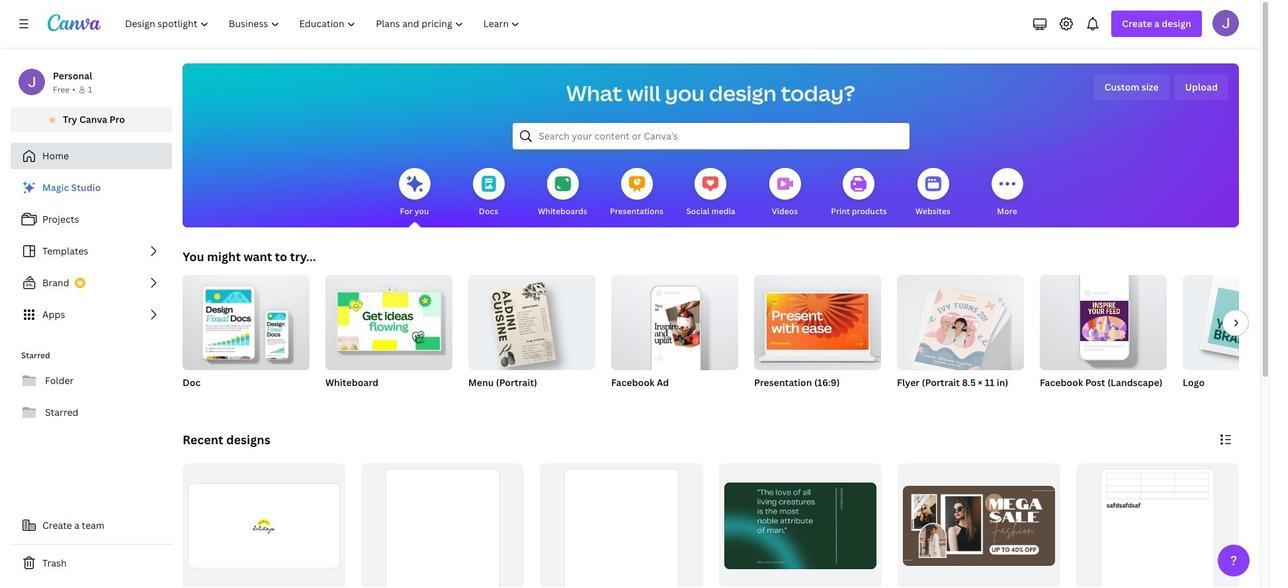 Task type: describe. For each thing, give the bounding box(es) containing it.
jacob simon image
[[1213, 10, 1239, 36]]

Search search field
[[539, 124, 883, 149]]



Task type: vqa. For each thing, say whether or not it's contained in the screenshot.
JACOB SIMON Image
yes



Task type: locate. For each thing, give the bounding box(es) containing it.
list
[[11, 175, 172, 328]]

group
[[183, 270, 310, 406], [183, 270, 310, 370], [325, 270, 452, 406], [325, 270, 452, 370], [468, 270, 595, 406], [468, 270, 595, 370], [611, 270, 738, 406], [611, 270, 738, 370], [754, 270, 881, 406], [754, 270, 881, 370], [897, 275, 1024, 406], [897, 275, 1024, 375], [1040, 275, 1167, 406], [1183, 275, 1270, 406], [183, 464, 345, 587], [361, 464, 524, 587], [540, 464, 703, 587], [719, 464, 882, 587]]

top level navigation element
[[116, 11, 531, 37]]

None search field
[[512, 123, 909, 150]]



